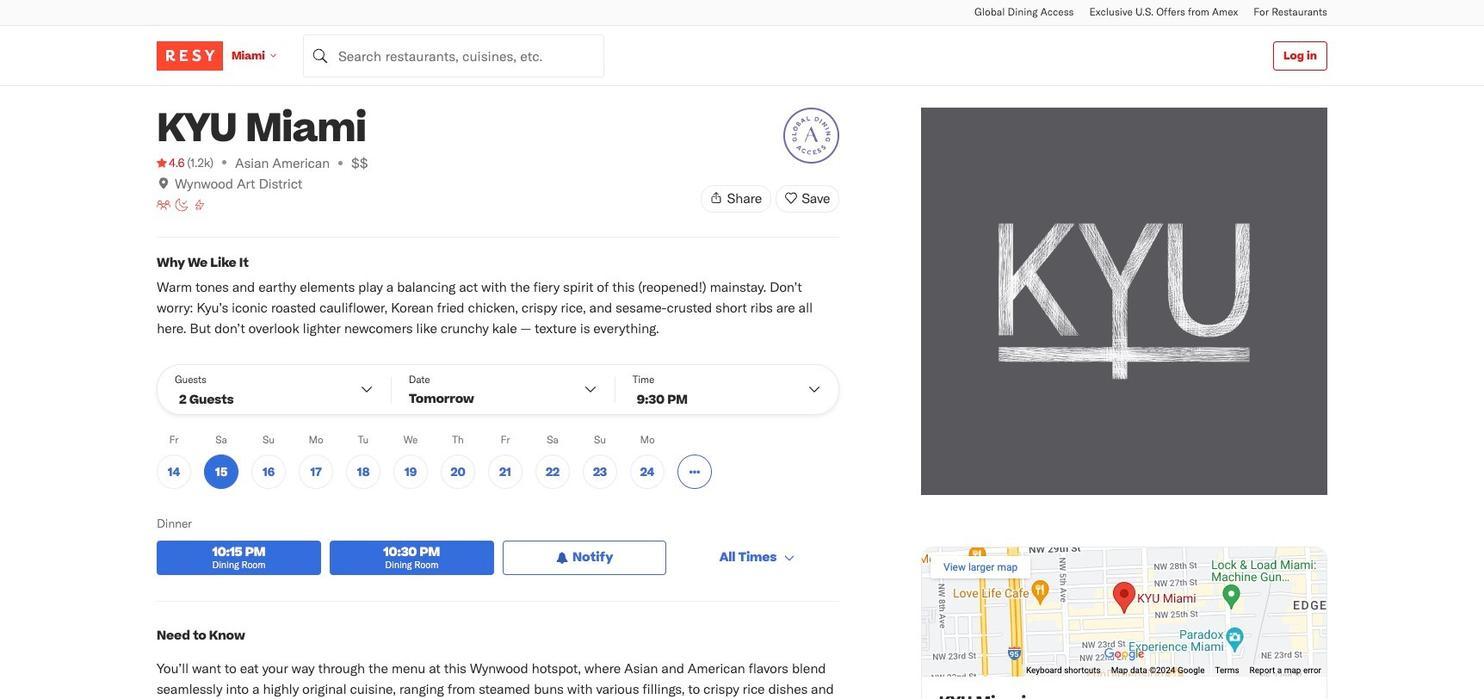 Task type: vqa. For each thing, say whether or not it's contained in the screenshot.
About Resy, statistics, and social media links ELEMENT
no



Task type: locate. For each thing, give the bounding box(es) containing it.
None field
[[303, 34, 604, 77]]



Task type: describe. For each thing, give the bounding box(es) containing it.
4.6 out of 5 stars image
[[157, 154, 184, 171]]

Search restaurants, cuisines, etc. text field
[[303, 34, 604, 77]]



